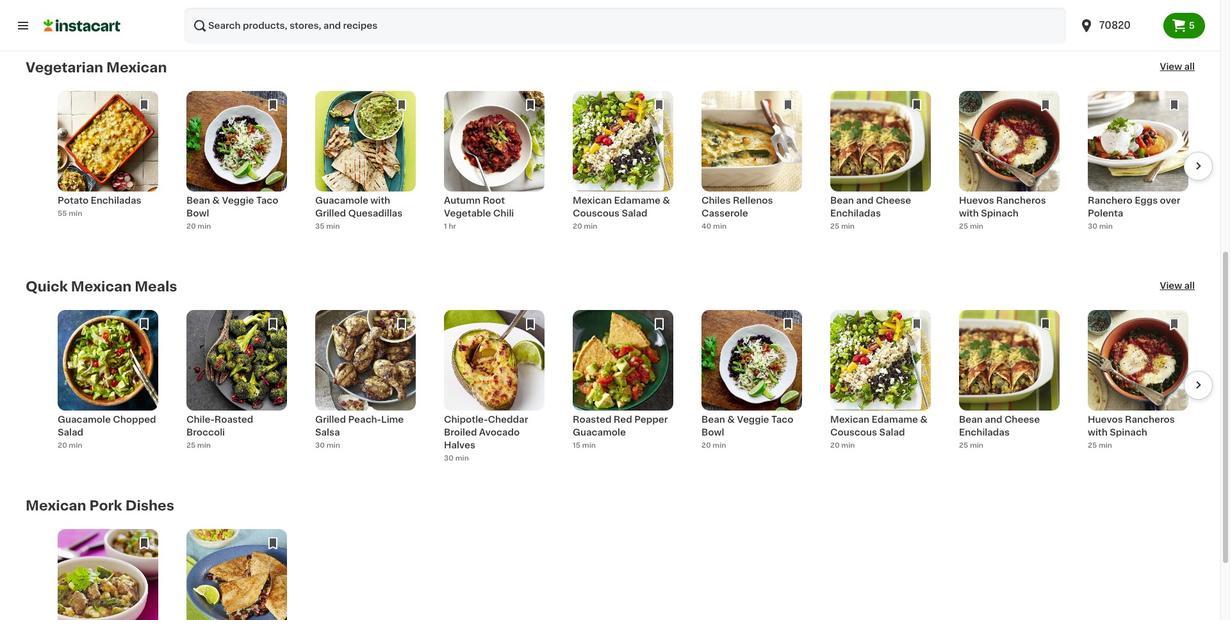Task type: vqa. For each thing, say whether or not it's contained in the screenshot.
Quick
yes



Task type: describe. For each thing, give the bounding box(es) containing it.
view all link for quick mexican meals
[[1160, 280, 1195, 295]]

rellenos
[[733, 196, 773, 205]]

vegetarian mexican
[[26, 61, 167, 75]]

roasted red pepper guacamole
[[573, 415, 668, 437]]

1 horizontal spatial cheese
[[1005, 415, 1040, 424]]

20 min inside recipe card group
[[58, 442, 82, 449]]

potato
[[58, 196, 89, 205]]

1 vertical spatial taco
[[771, 415, 794, 424]]

1 horizontal spatial salad
[[622, 209, 647, 218]]

1 vertical spatial huevos
[[1088, 415, 1123, 424]]

view all for vegetarian mexican
[[1160, 62, 1195, 71]]

0 vertical spatial taco
[[256, 196, 278, 205]]

all for quick mexican meals
[[1184, 282, 1195, 291]]

halves
[[444, 441, 475, 450]]

20 inside recipe card group
[[58, 442, 67, 449]]

0 horizontal spatial bean and cheese enchiladas
[[830, 196, 911, 218]]

Search field
[[185, 8, 1066, 44]]

mexican pork dishes
[[26, 499, 174, 513]]

root
[[483, 196, 505, 205]]

chopped
[[113, 415, 156, 424]]

hr inside recipe card group
[[449, 223, 456, 230]]

chile-roasted broccoli
[[186, 415, 253, 437]]

recipe card group containing chiles rellenos casserole
[[702, 91, 802, 249]]

recipe card group containing autumn root vegetable chili
[[444, 91, 545, 249]]

grilled inside guacamole with grilled quesadillas
[[315, 209, 346, 218]]

1 horizontal spatial enchiladas
[[830, 209, 881, 218]]

15
[[573, 442, 581, 449]]

roasted inside chile-roasted broccoli
[[215, 415, 253, 424]]

1 horizontal spatial veggie
[[737, 415, 769, 424]]

1 horizontal spatial with
[[959, 209, 979, 218]]

0 horizontal spatial bean & veggie taco bowl
[[186, 196, 278, 218]]

guacamole chopped salad
[[58, 415, 156, 437]]

recipe card group containing chipotle-cheddar broiled avocado halves
[[444, 310, 545, 468]]

avocado
[[479, 428, 520, 437]]

casserole
[[702, 209, 748, 218]]

ranchero
[[1088, 196, 1133, 205]]

0 vertical spatial veggie
[[222, 196, 254, 205]]

0 horizontal spatial enchiladas
[[91, 196, 141, 205]]

eggs
[[1135, 196, 1158, 205]]

lime
[[381, 415, 404, 424]]

recipe card group containing ranchero eggs over polenta
[[1088, 91, 1189, 249]]

red
[[614, 415, 632, 424]]

1 horizontal spatial bowl
[[702, 428, 724, 437]]

0 horizontal spatial spinach
[[981, 209, 1019, 218]]

2 horizontal spatial with
[[1088, 428, 1108, 437]]

1 inside recipe card group
[[444, 223, 447, 230]]

2 70820 button from the left
[[1079, 8, 1156, 44]]

30 for chipotle-cheddar broiled avocado halves
[[444, 455, 454, 462]]

0 horizontal spatial bowl
[[186, 209, 209, 218]]

30 min for grilled peach-lime salsa
[[315, 442, 340, 449]]

chiles
[[702, 196, 731, 205]]

1 35 min from the top
[[315, 4, 340, 11]]

1 horizontal spatial couscous
[[830, 428, 877, 437]]

instacart logo image
[[44, 18, 120, 33]]

pepper
[[634, 415, 668, 424]]

quick
[[26, 280, 68, 294]]

meals
[[135, 280, 177, 294]]

30 min for chipotle-cheddar broiled avocado halves
[[444, 455, 469, 462]]

15 min
[[573, 442, 596, 449]]

dishes
[[125, 499, 174, 513]]

recipe card group containing roasted red pepper guacamole
[[573, 310, 673, 468]]

chipotle-
[[444, 415, 488, 424]]

vegetarian
[[26, 61, 103, 75]]

1 hr link
[[444, 0, 545, 30]]

1 40 min from the top
[[702, 4, 727, 11]]

recipe card group containing grilled peach-lime salsa
[[315, 310, 416, 468]]

view for quick mexican meals
[[1160, 282, 1182, 291]]

potato enchiladas
[[58, 196, 141, 205]]

hr inside 1 hr "link"
[[449, 4, 456, 11]]

roasted inside roasted red pepper guacamole
[[573, 415, 612, 424]]

1 horizontal spatial edamame
[[872, 415, 918, 424]]

0 horizontal spatial edamame
[[614, 196, 661, 205]]

1 20 min link from the left
[[186, 0, 287, 30]]

guacamole inside roasted red pepper guacamole
[[573, 428, 626, 437]]

70820
[[1099, 21, 1131, 30]]

2 20 min link from the left
[[573, 0, 673, 30]]

all for vegetarian mexican
[[1184, 62, 1195, 71]]

40 inside the '40 min' link
[[702, 4, 711, 11]]

0 vertical spatial huevos
[[959, 196, 994, 205]]

guacamole with grilled quesadillas
[[315, 196, 402, 218]]

cheddar
[[488, 415, 528, 424]]

30 min for ranchero eggs over polenta
[[1088, 223, 1113, 230]]

item carousel region for vegetarian mexican
[[26, 91, 1213, 249]]

guacamole for grilled
[[315, 196, 368, 205]]

quesadillas
[[348, 209, 402, 218]]

1 hr inside recipe card group
[[444, 223, 456, 230]]

2 35 min from the top
[[315, 223, 340, 230]]

view for vegetarian mexican
[[1160, 62, 1182, 71]]



Task type: locate. For each thing, give the bounding box(es) containing it.
1 item carousel region from the top
[[26, 91, 1213, 249]]

1 vertical spatial 1
[[444, 223, 447, 230]]

2 40 min from the top
[[702, 223, 727, 230]]

1 hr
[[444, 4, 456, 11], [444, 223, 456, 230]]

1 vertical spatial veggie
[[737, 415, 769, 424]]

0 horizontal spatial 30
[[315, 442, 325, 449]]

35 min link
[[315, 0, 416, 30]]

bean & veggie taco bowl
[[186, 196, 278, 218], [702, 415, 794, 437]]

0 vertical spatial view all
[[1160, 62, 1195, 71]]

recipe card group containing guacamole with grilled quesadillas
[[315, 91, 416, 249]]

guacamole for salad
[[58, 415, 111, 424]]

1 vertical spatial 30
[[315, 442, 325, 449]]

polenta
[[1088, 209, 1123, 218]]

2 vertical spatial enchiladas
[[959, 428, 1010, 437]]

30 min down polenta
[[1088, 223, 1113, 230]]

25 min
[[830, 4, 855, 11], [959, 4, 984, 11], [830, 223, 855, 230], [959, 223, 984, 230], [186, 442, 211, 449], [959, 442, 984, 449], [1088, 442, 1112, 449]]

0 vertical spatial view all link
[[1160, 60, 1195, 76]]

2 25 min link from the left
[[959, 0, 1060, 30]]

30 down polenta
[[1088, 223, 1098, 230]]

0 vertical spatial view
[[1160, 62, 1182, 71]]

0 vertical spatial enchiladas
[[91, 196, 141, 205]]

guacamole inside the guacamole chopped salad
[[58, 415, 111, 424]]

1 vertical spatial bean & veggie taco bowl
[[702, 415, 794, 437]]

2 view from the top
[[1160, 282, 1182, 291]]

1 vertical spatial 1 hr
[[444, 223, 456, 230]]

rancheros
[[996, 196, 1046, 205], [1125, 415, 1175, 424]]

25 inside recipe card group
[[186, 442, 196, 449]]

0 horizontal spatial cheese
[[876, 196, 911, 205]]

1 view from the top
[[1160, 62, 1182, 71]]

0 vertical spatial 35 min
[[315, 4, 340, 11]]

1 vertical spatial view
[[1160, 282, 1182, 291]]

huevos rancheros with spinach
[[959, 196, 1046, 218], [1088, 415, 1175, 437]]

broiled
[[444, 428, 477, 437]]

2 vertical spatial 30 min
[[444, 455, 469, 462]]

&
[[212, 196, 220, 205], [663, 196, 670, 205], [727, 415, 735, 424], [920, 415, 928, 424]]

0 vertical spatial bean & veggie taco bowl
[[186, 196, 278, 218]]

view all for quick mexican meals
[[1160, 282, 1195, 291]]

autumn
[[444, 196, 481, 205]]

1 70820 button from the left
[[1071, 8, 1163, 44]]

item carousel region containing guacamole chopped salad
[[26, 310, 1213, 468]]

30 for ranchero eggs over polenta
[[1088, 223, 1098, 230]]

30 min
[[1088, 223, 1113, 230], [315, 442, 340, 449], [444, 455, 469, 462]]

2 horizontal spatial enchiladas
[[959, 428, 1010, 437]]

1 horizontal spatial bean & veggie taco bowl
[[702, 415, 794, 437]]

0 horizontal spatial roasted
[[215, 415, 253, 424]]

30 for grilled peach-lime salsa
[[315, 442, 325, 449]]

mexican edamame & couscous salad
[[573, 196, 670, 218], [830, 415, 928, 437]]

salsa
[[315, 428, 340, 437]]

1 horizontal spatial 30 min
[[444, 455, 469, 462]]

chiles rellenos casserole
[[702, 196, 773, 218]]

edamame
[[614, 196, 661, 205], [872, 415, 918, 424]]

hr
[[449, 4, 456, 11], [449, 223, 456, 230]]

1 horizontal spatial rancheros
[[1125, 415, 1175, 424]]

huevos
[[959, 196, 994, 205], [1088, 415, 1123, 424]]

0 vertical spatial couscous
[[573, 209, 620, 218]]

30 min down the halves
[[444, 455, 469, 462]]

ranchero eggs over polenta
[[1088, 196, 1180, 218]]

1 1 from the top
[[444, 4, 447, 11]]

roasted up the 15 min
[[573, 415, 612, 424]]

0 horizontal spatial and
[[856, 196, 874, 205]]

2 vertical spatial with
[[1088, 428, 1108, 437]]

1 horizontal spatial 20 min link
[[573, 0, 673, 30]]

0 horizontal spatial huevos rancheros with spinach
[[959, 196, 1046, 218]]

0 vertical spatial guacamole
[[315, 196, 368, 205]]

1 view all link from the top
[[1160, 60, 1195, 76]]

guacamole
[[315, 196, 368, 205], [58, 415, 111, 424], [573, 428, 626, 437]]

1 grilled from the top
[[315, 209, 346, 218]]

1 vertical spatial edamame
[[872, 415, 918, 424]]

1 horizontal spatial guacamole
[[315, 196, 368, 205]]

1 vertical spatial grilled
[[315, 415, 346, 424]]

1 horizontal spatial 25 min link
[[959, 0, 1060, 30]]

veggie
[[222, 196, 254, 205], [737, 415, 769, 424]]

recipe card group containing guacamole chopped salad
[[58, 310, 158, 468]]

view all link for vegetarian mexican
[[1160, 60, 1195, 76]]

taco
[[256, 196, 278, 205], [771, 415, 794, 424]]

35 min
[[315, 4, 340, 11], [315, 223, 340, 230]]

20 min link
[[186, 0, 287, 30], [573, 0, 673, 30]]

grilled left quesadillas
[[315, 209, 346, 218]]

grilled
[[315, 209, 346, 218], [315, 415, 346, 424]]

recipe card group containing potato enchiladas
[[58, 91, 158, 249]]

0 vertical spatial mexican edamame & couscous salad
[[573, 196, 670, 218]]

0 vertical spatial 30
[[1088, 223, 1098, 230]]

1 horizontal spatial huevos rancheros with spinach
[[1088, 415, 1175, 437]]

1 vertical spatial mexican edamame & couscous salad
[[830, 415, 928, 437]]

5 button
[[1163, 13, 1205, 38]]

bean and cheese enchiladas
[[830, 196, 911, 218], [959, 415, 1040, 437]]

0 horizontal spatial with
[[371, 196, 390, 205]]

40
[[702, 4, 711, 11], [702, 223, 711, 230]]

0 vertical spatial and
[[856, 196, 874, 205]]

2 roasted from the left
[[573, 415, 612, 424]]

1 vertical spatial and
[[985, 415, 1002, 424]]

2 grilled from the top
[[315, 415, 346, 424]]

20 min
[[186, 4, 211, 11], [573, 4, 597, 11], [186, 223, 211, 230], [573, 223, 597, 230], [58, 442, 82, 449], [702, 442, 726, 449], [830, 442, 855, 449]]

5
[[1189, 21, 1195, 30]]

item carousel region containing potato enchiladas
[[26, 91, 1213, 249]]

0 vertical spatial item carousel region
[[26, 91, 1213, 249]]

2 1 hr from the top
[[444, 223, 456, 230]]

2 view all from the top
[[1160, 282, 1195, 291]]

2 vertical spatial guacamole
[[573, 428, 626, 437]]

30 down salsa
[[315, 442, 325, 449]]

1 inside "link"
[[444, 4, 447, 11]]

over
[[1160, 196, 1180, 205]]

with
[[371, 196, 390, 205], [959, 209, 979, 218], [1088, 428, 1108, 437]]

30 down the halves
[[444, 455, 454, 462]]

0 vertical spatial huevos rancheros with spinach
[[959, 196, 1046, 218]]

0 horizontal spatial huevos
[[959, 196, 994, 205]]

grilled peach-lime salsa
[[315, 415, 404, 437]]

view all link
[[1160, 60, 1195, 76], [1160, 280, 1195, 295]]

2 all from the top
[[1184, 282, 1195, 291]]

1 vertical spatial 30 min
[[315, 442, 340, 449]]

0 horizontal spatial guacamole
[[58, 415, 111, 424]]

broccoli
[[186, 428, 225, 437]]

0 vertical spatial bowl
[[186, 209, 209, 218]]

0 vertical spatial cheese
[[876, 196, 911, 205]]

25 min link
[[830, 0, 931, 30], [959, 0, 1060, 30]]

2 horizontal spatial 30 min
[[1088, 223, 1113, 230]]

roasted
[[215, 415, 253, 424], [573, 415, 612, 424]]

1 1 hr from the top
[[444, 4, 456, 11]]

1 vertical spatial guacamole
[[58, 415, 111, 424]]

1 vertical spatial item carousel region
[[26, 310, 1213, 468]]

guacamole left chopped
[[58, 415, 111, 424]]

2 hr from the top
[[449, 223, 456, 230]]

0 vertical spatial spinach
[[981, 209, 1019, 218]]

1 horizontal spatial bean and cheese enchiladas
[[959, 415, 1040, 437]]

20
[[186, 4, 196, 11], [573, 4, 582, 11], [186, 223, 196, 230], [573, 223, 582, 230], [58, 442, 67, 449], [702, 442, 711, 449], [830, 442, 840, 449]]

1 horizontal spatial huevos
[[1088, 415, 1123, 424]]

0 vertical spatial 40 min
[[702, 4, 727, 11]]

salad inside the guacamole chopped salad
[[58, 428, 83, 437]]

1 25 min link from the left
[[830, 0, 931, 30]]

0 vertical spatial 30 min
[[1088, 223, 1113, 230]]

1 vertical spatial cheese
[[1005, 415, 1040, 424]]

peach-
[[348, 415, 381, 424]]

55 min
[[58, 210, 82, 217]]

guacamole up the 15 min
[[573, 428, 626, 437]]

1 vertical spatial rancheros
[[1125, 415, 1175, 424]]

grilled up salsa
[[315, 415, 346, 424]]

35
[[315, 4, 325, 11], [315, 223, 325, 230]]

0 horizontal spatial veggie
[[222, 196, 254, 205]]

1 vertical spatial bean and cheese enchiladas
[[959, 415, 1040, 437]]

35 inside recipe card group
[[315, 223, 325, 230]]

70820 button
[[1071, 8, 1163, 44], [1079, 8, 1156, 44]]

1 vertical spatial 35 min
[[315, 223, 340, 230]]

chile-
[[186, 415, 215, 424]]

0 vertical spatial bean and cheese enchiladas
[[830, 196, 911, 218]]

item carousel region
[[26, 91, 1213, 249], [26, 310, 1213, 468]]

0 vertical spatial all
[[1184, 62, 1195, 71]]

1 vertical spatial view all
[[1160, 282, 1195, 291]]

1 vertical spatial all
[[1184, 282, 1195, 291]]

30
[[1088, 223, 1098, 230], [315, 442, 325, 449], [444, 455, 454, 462]]

1
[[444, 4, 447, 11], [444, 223, 447, 230]]

2 horizontal spatial salad
[[879, 428, 905, 437]]

grilled inside the grilled peach-lime salsa
[[315, 415, 346, 424]]

25
[[830, 4, 839, 11], [959, 4, 968, 11], [830, 223, 839, 230], [959, 223, 968, 230], [186, 442, 196, 449], [959, 442, 968, 449], [1088, 442, 1097, 449]]

2 horizontal spatial guacamole
[[573, 428, 626, 437]]

1 vertical spatial 40 min
[[702, 223, 727, 230]]

55
[[58, 210, 67, 217]]

1 view all from the top
[[1160, 62, 1195, 71]]

0 horizontal spatial salad
[[58, 428, 83, 437]]

1 vertical spatial 35
[[315, 223, 325, 230]]

chili
[[493, 209, 514, 218]]

guacamole inside guacamole with grilled quesadillas
[[315, 196, 368, 205]]

recipe card group
[[58, 91, 158, 249], [186, 91, 287, 249], [315, 91, 416, 249], [444, 91, 545, 249], [573, 91, 673, 249], [702, 91, 802, 249], [830, 91, 931, 249], [959, 91, 1060, 249], [1088, 91, 1189, 249], [58, 310, 158, 468], [186, 310, 287, 468], [315, 310, 416, 468], [444, 310, 545, 468], [573, 310, 673, 468], [702, 310, 802, 468], [830, 310, 931, 468], [959, 310, 1060, 468], [1088, 310, 1189, 468], [58, 530, 158, 620], [186, 530, 287, 620]]

1 hr from the top
[[449, 4, 456, 11]]

1 horizontal spatial mexican edamame & couscous salad
[[830, 415, 928, 437]]

1 vertical spatial view all link
[[1160, 280, 1195, 295]]

0 horizontal spatial rancheros
[[996, 196, 1046, 205]]

chipotle-cheddar broiled avocado halves
[[444, 415, 528, 450]]

1 all from the top
[[1184, 62, 1195, 71]]

25 min inside recipe card group
[[186, 442, 211, 449]]

quick mexican meals
[[26, 280, 177, 294]]

item carousel region for quick mexican meals
[[26, 310, 1213, 468]]

30 min down salsa
[[315, 442, 340, 449]]

roasted up broccoli
[[215, 415, 253, 424]]

1 vertical spatial huevos rancheros with spinach
[[1088, 415, 1175, 437]]

0 vertical spatial edamame
[[614, 196, 661, 205]]

2 1 from the top
[[444, 223, 447, 230]]

and
[[856, 196, 874, 205], [985, 415, 1002, 424]]

view
[[1160, 62, 1182, 71], [1160, 282, 1182, 291]]

0 vertical spatial grilled
[[315, 209, 346, 218]]

2 item carousel region from the top
[[26, 310, 1213, 468]]

0 horizontal spatial 25 min link
[[830, 0, 931, 30]]

0 horizontal spatial 20 min link
[[186, 0, 287, 30]]

vegetable
[[444, 209, 491, 218]]

1 vertical spatial spinach
[[1110, 428, 1147, 437]]

salad
[[622, 209, 647, 218], [58, 428, 83, 437], [879, 428, 905, 437]]

mexican
[[106, 61, 167, 75], [573, 196, 612, 205], [71, 280, 132, 294], [830, 415, 870, 424], [26, 499, 86, 513]]

autumn root vegetable chili
[[444, 196, 514, 218]]

0 vertical spatial rancheros
[[996, 196, 1046, 205]]

40 min link
[[702, 0, 802, 30]]

1 horizontal spatial and
[[985, 415, 1002, 424]]

couscous
[[573, 209, 620, 218], [830, 428, 877, 437]]

2 40 from the top
[[702, 223, 711, 230]]

0 vertical spatial 35
[[315, 4, 325, 11]]

1 vertical spatial hr
[[449, 223, 456, 230]]

1 horizontal spatial roasted
[[573, 415, 612, 424]]

enchiladas
[[91, 196, 141, 205], [830, 209, 881, 218], [959, 428, 1010, 437]]

1 horizontal spatial spinach
[[1110, 428, 1147, 437]]

1 roasted from the left
[[215, 415, 253, 424]]

2 horizontal spatial 30
[[1088, 223, 1098, 230]]

spinach
[[981, 209, 1019, 218], [1110, 428, 1147, 437]]

min
[[198, 4, 211, 11], [326, 4, 340, 11], [584, 4, 597, 11], [713, 4, 727, 11], [841, 4, 855, 11], [970, 4, 984, 11], [69, 210, 82, 217], [198, 223, 211, 230], [326, 223, 340, 230], [584, 223, 597, 230], [713, 223, 727, 230], [841, 223, 855, 230], [970, 223, 984, 230], [1099, 223, 1113, 230], [69, 442, 82, 449], [197, 442, 211, 449], [327, 442, 340, 449], [582, 442, 596, 449], [713, 442, 726, 449], [841, 442, 855, 449], [970, 442, 984, 449], [1099, 442, 1112, 449], [455, 455, 469, 462]]

0 vertical spatial hr
[[449, 4, 456, 11]]

0 vertical spatial with
[[371, 196, 390, 205]]

None search field
[[185, 8, 1066, 44]]

with inside guacamole with grilled quesadillas
[[371, 196, 390, 205]]

bean
[[186, 196, 210, 205], [830, 196, 854, 205], [702, 415, 725, 424], [959, 415, 983, 424]]

all
[[1184, 62, 1195, 71], [1184, 282, 1195, 291]]

guacamole up quesadillas
[[315, 196, 368, 205]]

40 min inside recipe card group
[[702, 223, 727, 230]]

bowl
[[186, 209, 209, 218], [702, 428, 724, 437]]

2 view all link from the top
[[1160, 280, 1195, 295]]

1 hr inside "link"
[[444, 4, 456, 11]]

cheese
[[876, 196, 911, 205], [1005, 415, 1040, 424]]

1 35 from the top
[[315, 4, 325, 11]]

view all
[[1160, 62, 1195, 71], [1160, 282, 1195, 291]]

0 horizontal spatial couscous
[[573, 209, 620, 218]]

pork
[[89, 499, 122, 513]]

recipe card group containing chile-roasted broccoli
[[186, 310, 287, 468]]

40 min
[[702, 4, 727, 11], [702, 223, 727, 230]]

2 35 from the top
[[315, 223, 325, 230]]

1 40 from the top
[[702, 4, 711, 11]]



